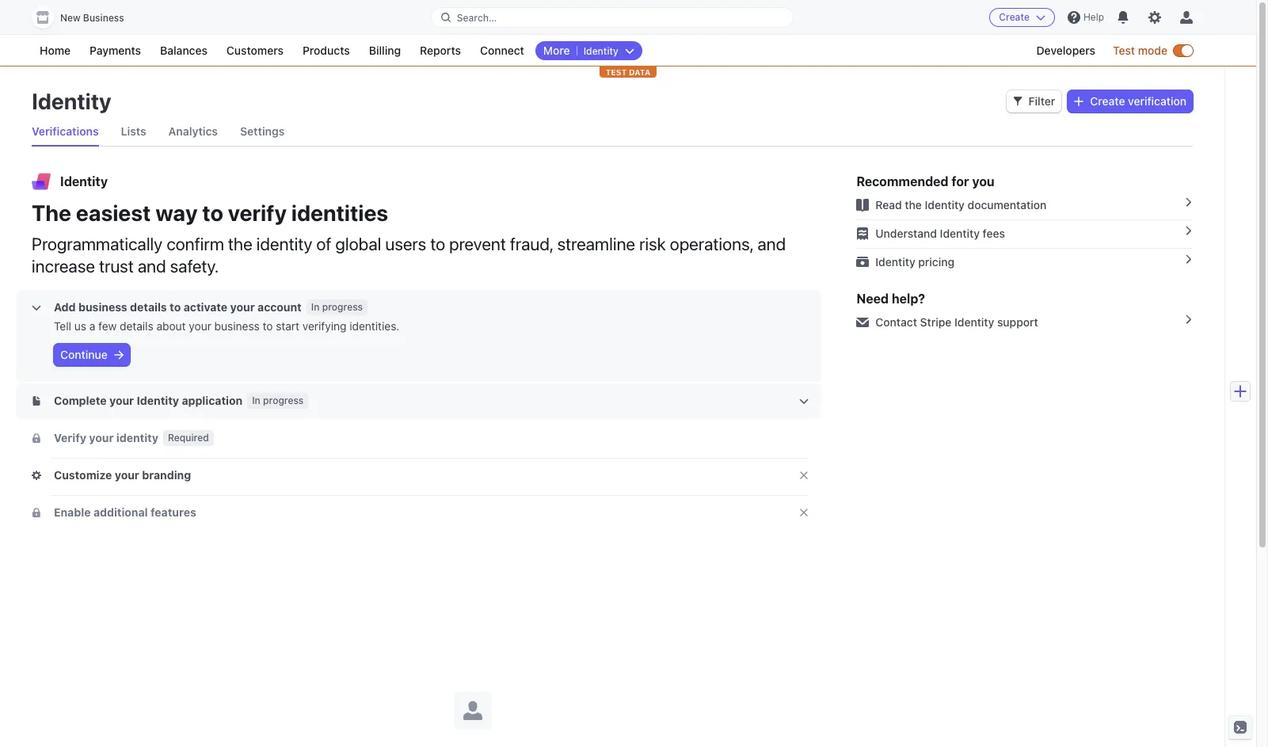 Task type: vqa. For each thing, say whether or not it's contained in the screenshot.
Payment methods
no



Task type: describe. For each thing, give the bounding box(es) containing it.
understand
[[876, 227, 937, 240]]

support
[[998, 315, 1039, 329]]

contact stripe identity support link
[[851, 308, 1193, 337]]

tab list containing verifications
[[32, 117, 1193, 147]]

activate
[[184, 300, 228, 314]]

in for complete your identity application
[[252, 395, 261, 407]]

to up confirm
[[202, 200, 223, 226]]

contact
[[876, 315, 918, 329]]

few
[[98, 319, 117, 333]]

balances
[[160, 44, 208, 57]]

create for create
[[999, 11, 1030, 23]]

add
[[54, 300, 76, 314]]

verifications link
[[32, 117, 99, 146]]

account
[[258, 300, 302, 314]]

need
[[857, 292, 889, 306]]

help
[[1084, 11, 1105, 23]]

recommended
[[857, 174, 949, 189]]

svg image for add business details to activate your account
[[32, 303, 41, 312]]

0 vertical spatial and
[[758, 234, 786, 254]]

complete
[[54, 394, 107, 407]]

your for identity
[[89, 431, 114, 445]]

trust
[[99, 256, 134, 277]]

customize
[[54, 468, 112, 482]]

business
[[83, 12, 124, 24]]

test
[[606, 67, 627, 77]]

continue link
[[54, 344, 130, 366]]

reports link
[[412, 41, 469, 60]]

data
[[629, 67, 651, 77]]

products
[[303, 44, 350, 57]]

your down the activate
[[189, 319, 212, 333]]

read
[[876, 198, 902, 212]]

recommended for you
[[857, 174, 995, 189]]

Search… text field
[[432, 8, 793, 27]]

test
[[1113, 44, 1136, 57]]

verify
[[54, 431, 86, 445]]

developers
[[1037, 44, 1096, 57]]

verifying
[[303, 319, 347, 333]]

svg image for complete your identity application
[[32, 396, 41, 406]]

global
[[336, 234, 381, 254]]

identity inside the easiest way to verify identities programmatically confirm the identity of global users to prevent fraud, streamline risk operations, and increase trust and safety.
[[257, 234, 312, 254]]

stripe
[[920, 315, 952, 329]]

billing link
[[361, 41, 409, 60]]

progress for complete your identity application
[[263, 395, 304, 407]]

easiest
[[76, 200, 151, 226]]

lists
[[121, 124, 146, 138]]

verification
[[1129, 94, 1187, 108]]

safety.
[[170, 256, 219, 277]]

streamline
[[558, 234, 636, 254]]

create verification
[[1091, 94, 1187, 108]]

risk
[[640, 234, 666, 254]]

fees
[[983, 227, 1006, 240]]

customize your branding button
[[32, 468, 194, 483]]

identity down understand on the right of the page
[[876, 255, 916, 269]]

customers link
[[219, 41, 292, 60]]

to right users
[[430, 234, 445, 254]]

new business
[[60, 12, 124, 24]]

application
[[182, 394, 243, 407]]

mode
[[1138, 44, 1168, 57]]

search…
[[457, 11, 497, 23]]

the
[[32, 200, 71, 226]]

documentation
[[968, 198, 1047, 212]]

of
[[316, 234, 332, 254]]

complete your identity application button
[[32, 393, 246, 409]]

contact stripe identity support
[[876, 315, 1039, 329]]

features
[[151, 506, 196, 519]]

branding
[[142, 468, 191, 482]]

in progress for complete your identity application
[[252, 395, 304, 407]]

create for create verification
[[1091, 94, 1126, 108]]

fraud,
[[510, 234, 554, 254]]

complete your identity application
[[54, 394, 243, 407]]

payments link
[[82, 41, 149, 60]]

analytics
[[169, 124, 218, 138]]

enable
[[54, 506, 91, 519]]

billing
[[369, 44, 401, 57]]

your up tell us a few details about your business to start verifying identities.
[[230, 300, 255, 314]]

about
[[157, 319, 186, 333]]

your for branding
[[115, 468, 139, 482]]

details inside dropdown button
[[130, 300, 167, 314]]

add business details to activate your account button
[[32, 300, 305, 315]]

1 horizontal spatial the
[[905, 198, 922, 212]]

required
[[168, 432, 209, 444]]

progress for add business details to activate your account
[[322, 301, 363, 313]]

svg image for verify your identity
[[32, 434, 41, 443]]

create verification link
[[1068, 90, 1193, 113]]

prevent
[[449, 234, 506, 254]]



Task type: locate. For each thing, give the bounding box(es) containing it.
identity right the stripe
[[955, 315, 995, 329]]

identity
[[257, 234, 312, 254], [116, 431, 158, 445]]

0 horizontal spatial and
[[138, 256, 166, 277]]

0 horizontal spatial svg image
[[32, 471, 41, 480]]

in up verifying
[[311, 301, 320, 313]]

help?
[[892, 292, 926, 306]]

svg image left filter
[[1013, 97, 1023, 106]]

new
[[60, 12, 80, 24]]

settings link
[[240, 117, 285, 146]]

0 horizontal spatial identity
[[116, 431, 158, 445]]

tab list
[[32, 117, 1193, 147]]

0 vertical spatial the
[[905, 198, 922, 212]]

svg image
[[1075, 97, 1084, 106], [32, 303, 41, 312], [32, 396, 41, 406], [32, 434, 41, 443], [32, 508, 41, 518]]

1 vertical spatial progress
[[263, 395, 304, 407]]

svg image left "add"
[[32, 303, 41, 312]]

to left start at the top of the page
[[263, 319, 273, 333]]

to up about
[[170, 300, 181, 314]]

read the identity documentation
[[876, 198, 1047, 212]]

your right verify
[[89, 431, 114, 445]]

svg image inside add business details to activate your account dropdown button
[[32, 303, 41, 312]]

identity up required
[[137, 394, 179, 407]]

in
[[311, 301, 320, 313], [252, 395, 261, 407]]

1 vertical spatial in progress
[[252, 395, 304, 407]]

analytics link
[[169, 117, 218, 146]]

operations,
[[670, 234, 754, 254]]

understand identity fees
[[876, 227, 1006, 240]]

identity down 'read the identity documentation'
[[940, 227, 980, 240]]

svg image down few
[[114, 350, 123, 360]]

details
[[130, 300, 167, 314], [120, 319, 154, 333]]

create inside button
[[999, 11, 1030, 23]]

1 vertical spatial and
[[138, 256, 166, 277]]

svg image inside the customize your branding dropdown button
[[32, 471, 41, 480]]

identity left of
[[257, 234, 312, 254]]

filter button
[[1007, 90, 1062, 113]]

Search… search field
[[432, 8, 793, 27]]

svg image left enable
[[32, 508, 41, 518]]

help button
[[1062, 5, 1111, 30]]

programmatically
[[32, 234, 163, 254]]

0 vertical spatial in
[[311, 301, 320, 313]]

the easiest way to verify identities programmatically confirm the identity of global users to prevent fraud, streamline risk operations, and increase trust and safety.
[[32, 200, 786, 277]]

the right read
[[905, 198, 922, 212]]

test data
[[606, 67, 651, 77]]

identity up 'verifications'
[[32, 88, 111, 114]]

enable additional features
[[54, 506, 196, 519]]

and
[[758, 234, 786, 254], [138, 256, 166, 277]]

you
[[973, 174, 995, 189]]

the
[[905, 198, 922, 212], [228, 234, 253, 254]]

0 vertical spatial svg image
[[1013, 97, 1023, 106]]

test mode
[[1113, 44, 1168, 57]]

svg image left customize
[[32, 471, 41, 480]]

identities
[[292, 200, 388, 226]]

verify
[[228, 200, 287, 226]]

svg image inside filter popup button
[[1013, 97, 1023, 106]]

1 vertical spatial in
[[252, 395, 261, 407]]

identities.
[[350, 319, 400, 333]]

filter
[[1029, 94, 1056, 108]]

0 horizontal spatial create
[[999, 11, 1030, 23]]

identity up test
[[584, 45, 619, 57]]

reports
[[420, 44, 461, 57]]

2 horizontal spatial svg image
[[1013, 97, 1023, 106]]

1 horizontal spatial progress
[[322, 301, 363, 313]]

2 vertical spatial svg image
[[32, 471, 41, 480]]

identity inside contact stripe identity support link
[[955, 315, 995, 329]]

svg image inside create verification link
[[1075, 97, 1084, 106]]

and right trust
[[138, 256, 166, 277]]

1 vertical spatial details
[[120, 319, 154, 333]]

details up about
[[130, 300, 167, 314]]

svg image left complete
[[32, 396, 41, 406]]

create button
[[990, 8, 1055, 27]]

understand identity fees link
[[851, 220, 1193, 248]]

0 horizontal spatial in progress
[[252, 395, 304, 407]]

1 horizontal spatial svg image
[[114, 350, 123, 360]]

tell
[[54, 319, 71, 333]]

progress
[[322, 301, 363, 313], [263, 395, 304, 407]]

customize your branding
[[54, 468, 191, 482]]

in for add business details to activate your account
[[311, 301, 320, 313]]

1 vertical spatial identity
[[116, 431, 158, 445]]

1 horizontal spatial in
[[311, 301, 320, 313]]

progress right application
[[263, 395, 304, 407]]

0 vertical spatial identity
[[257, 234, 312, 254]]

0 horizontal spatial business
[[79, 300, 127, 314]]

0 vertical spatial details
[[130, 300, 167, 314]]

0 horizontal spatial the
[[228, 234, 253, 254]]

home
[[40, 44, 71, 57]]

business up few
[[79, 300, 127, 314]]

the down verify
[[228, 234, 253, 254]]

create left verification
[[1091, 94, 1126, 108]]

connect link
[[472, 41, 532, 60]]

connect
[[480, 44, 524, 57]]

your
[[230, 300, 255, 314], [189, 319, 212, 333], [109, 394, 134, 407], [89, 431, 114, 445], [115, 468, 139, 482]]

identity pricing
[[876, 255, 955, 269]]

settings
[[240, 124, 285, 138]]

identity down complete your identity application dropdown button
[[116, 431, 158, 445]]

your up verify your identity
[[109, 394, 134, 407]]

0 horizontal spatial in
[[252, 395, 261, 407]]

1 horizontal spatial identity
[[257, 234, 312, 254]]

identity down for at the top of page
[[925, 198, 965, 212]]

in progress right application
[[252, 395, 304, 407]]

your up enable additional features
[[115, 468, 139, 482]]

0 vertical spatial create
[[999, 11, 1030, 23]]

svg image right filter
[[1075, 97, 1084, 106]]

your for identity
[[109, 394, 134, 407]]

identity up easiest
[[60, 174, 108, 189]]

pricing
[[919, 255, 955, 269]]

svg image inside complete your identity application dropdown button
[[32, 396, 41, 406]]

add business details to activate your account
[[54, 300, 302, 314]]

home link
[[32, 41, 79, 60]]

balances link
[[152, 41, 215, 60]]

developers link
[[1029, 41, 1104, 60]]

in progress up verifying
[[311, 301, 363, 313]]

1 horizontal spatial create
[[1091, 94, 1126, 108]]

more
[[543, 44, 570, 57]]

lists link
[[121, 117, 146, 146]]

identity inside complete your identity application dropdown button
[[137, 394, 179, 407]]

for
[[952, 174, 970, 189]]

svg image inside continue link
[[114, 350, 123, 360]]

1 horizontal spatial in progress
[[311, 301, 363, 313]]

0 horizontal spatial progress
[[263, 395, 304, 407]]

the inside the easiest way to verify identities programmatically confirm the identity of global users to prevent fraud, streamline risk operations, and increase trust and safety.
[[228, 234, 253, 254]]

read the identity documentation link
[[851, 191, 1193, 220]]

svg image left verify
[[32, 434, 41, 443]]

in right application
[[252, 395, 261, 407]]

business down the activate
[[214, 319, 260, 333]]

svg image for create verification
[[1075, 97, 1084, 106]]

continue
[[60, 348, 108, 361]]

to inside dropdown button
[[170, 300, 181, 314]]

svg image for enable additional features
[[32, 508, 41, 518]]

way
[[156, 200, 198, 226]]

1 vertical spatial business
[[214, 319, 260, 333]]

in progress for add business details to activate your account
[[311, 301, 363, 313]]

details right few
[[120, 319, 154, 333]]

verify your identity
[[54, 431, 158, 445]]

svg image for customize your branding
[[32, 471, 41, 480]]

products link
[[295, 41, 358, 60]]

1 vertical spatial svg image
[[114, 350, 123, 360]]

your inside dropdown button
[[115, 468, 139, 482]]

1 vertical spatial create
[[1091, 94, 1126, 108]]

business inside add business details to activate your account dropdown button
[[79, 300, 127, 314]]

a
[[89, 319, 95, 333]]

us
[[74, 319, 86, 333]]

1 horizontal spatial business
[[214, 319, 260, 333]]

notifications image
[[1117, 11, 1130, 24]]

new business button
[[32, 6, 140, 29]]

tell us a few details about your business to start verifying identities.
[[54, 319, 400, 333]]

progress up verifying
[[322, 301, 363, 313]]

0 vertical spatial business
[[79, 300, 127, 314]]

1 horizontal spatial and
[[758, 234, 786, 254]]

0 vertical spatial in progress
[[311, 301, 363, 313]]

identity inside the understand identity fees link
[[940, 227, 980, 240]]

payments
[[90, 44, 141, 57]]

svg image for continue
[[114, 350, 123, 360]]

increase
[[32, 256, 95, 277]]

additional
[[93, 506, 148, 519]]

create up "developers" link
[[999, 11, 1030, 23]]

1 vertical spatial the
[[228, 234, 253, 254]]

users
[[385, 234, 427, 254]]

svg image
[[1013, 97, 1023, 106], [114, 350, 123, 360], [32, 471, 41, 480]]

0 vertical spatial progress
[[322, 301, 363, 313]]

verifications
[[32, 124, 99, 138]]

svg image for filter
[[1013, 97, 1023, 106]]

and right "operations,"
[[758, 234, 786, 254]]

identity pricing link
[[851, 248, 1193, 277]]

need help?
[[857, 292, 926, 306]]



